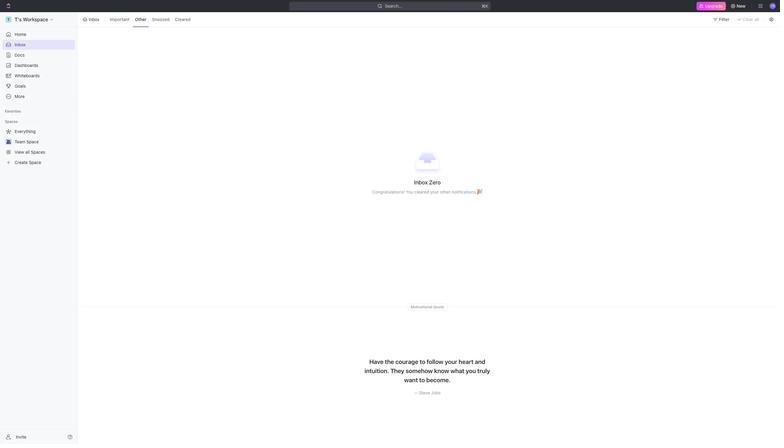 Task type: vqa. For each thing, say whether or not it's contained in the screenshot.
the 0:57:17 within the 0:57:17 button
no



Task type: describe. For each thing, give the bounding box(es) containing it.
motivational
[[411, 305, 432, 310]]

— steve jobs
[[414, 391, 441, 396]]

important button
[[108, 15, 132, 24]]

1 horizontal spatial spaces
[[31, 150, 45, 155]]

team space
[[15, 139, 39, 144]]

all for clear
[[755, 17, 759, 22]]

become.
[[426, 377, 451, 384]]

filter
[[719, 17, 730, 22]]

upgrade
[[705, 3, 723, 9]]

new
[[737, 3, 746, 9]]

create space link
[[2, 158, 74, 168]]

more
[[15, 94, 25, 99]]

tb
[[771, 4, 775, 8]]

filter button
[[711, 15, 733, 24]]

other
[[135, 17, 147, 22]]

home link
[[2, 30, 75, 39]]

—
[[414, 391, 418, 396]]

team
[[15, 139, 25, 144]]

clear
[[743, 17, 754, 22]]

steve
[[419, 391, 430, 396]]

you
[[406, 190, 413, 195]]

view all spaces
[[15, 150, 45, 155]]

you
[[466, 368, 476, 375]]

new button
[[728, 1, 750, 11]]

congratulations!
[[372, 190, 405, 195]]

everything
[[15, 129, 36, 134]]

0 vertical spatial to
[[420, 359, 426, 366]]

1 vertical spatial to
[[419, 377, 425, 384]]

clear all
[[743, 17, 759, 22]]

t's
[[15, 17, 22, 22]]

create
[[15, 160, 28, 165]]

they
[[391, 368, 404, 375]]

favorites button
[[2, 108, 23, 115]]

your inside have the courage to follow your heart and intuition. they somehow know what you truly want to become.
[[445, 359, 457, 366]]

tab list containing important
[[106, 11, 194, 28]]

t
[[7, 17, 10, 22]]

cleared button
[[173, 15, 193, 24]]

courage
[[396, 359, 418, 366]]

t's workspace, , element
[[5, 16, 12, 23]]

upgrade link
[[697, 2, 726, 10]]

docs link
[[2, 50, 75, 60]]

somehow
[[406, 368, 433, 375]]

🎉
[[477, 190, 483, 195]]

workspace
[[23, 17, 48, 22]]

have the courage to follow your heart and intuition. they somehow know what you truly want to become.
[[365, 359, 490, 384]]

important
[[110, 17, 130, 22]]

dashboards link
[[2, 61, 75, 70]]

⌘k
[[482, 3, 489, 9]]

notifications
[[452, 190, 476, 195]]

favorites
[[5, 109, 21, 114]]

cleared
[[175, 17, 191, 22]]

other
[[440, 190, 451, 195]]

space for create space
[[29, 160, 41, 165]]



Task type: locate. For each thing, give the bounding box(es) containing it.
have
[[369, 359, 384, 366]]

0 vertical spatial space
[[26, 139, 39, 144]]

truly
[[478, 368, 490, 375]]

0 vertical spatial your
[[430, 190, 439, 195]]

inbox zero
[[414, 180, 441, 186]]

jobs
[[431, 391, 441, 396]]

space down view all spaces link
[[29, 160, 41, 165]]

tree
[[2, 127, 75, 168]]

want
[[404, 377, 418, 384]]

all inside button
[[755, 17, 759, 22]]

your up what
[[445, 359, 457, 366]]

inbox up cleared
[[414, 180, 428, 186]]

0 vertical spatial all
[[755, 17, 759, 22]]

view
[[15, 150, 24, 155]]

0 horizontal spatial your
[[430, 190, 439, 195]]

inbox down home
[[15, 42, 26, 47]]

0 horizontal spatial all
[[25, 150, 30, 155]]

tab list
[[106, 11, 194, 28]]

snoozed button
[[150, 15, 172, 24]]

whiteboards
[[15, 73, 40, 78]]

intuition.
[[365, 368, 389, 375]]

all right 'clear'
[[755, 17, 759, 22]]

1 vertical spatial all
[[25, 150, 30, 155]]

all
[[755, 17, 759, 22], [25, 150, 30, 155]]

to
[[420, 359, 426, 366], [419, 377, 425, 384]]

1 vertical spatial space
[[29, 160, 41, 165]]

search...
[[385, 3, 403, 9]]

your down zero
[[430, 190, 439, 195]]

heart
[[459, 359, 474, 366]]

1 horizontal spatial all
[[755, 17, 759, 22]]

1 vertical spatial your
[[445, 359, 457, 366]]

spaces up create space link
[[31, 150, 45, 155]]

inbox link
[[2, 40, 75, 50]]

docs
[[15, 52, 25, 58]]

cleared
[[415, 190, 429, 195]]

spaces
[[5, 119, 18, 124], [31, 150, 45, 155]]

create space
[[15, 160, 41, 165]]

what
[[451, 368, 465, 375]]

inbox inside sidebar navigation
[[15, 42, 26, 47]]

whiteboards link
[[2, 71, 75, 81]]

tree containing everything
[[2, 127, 75, 168]]

0 vertical spatial spaces
[[5, 119, 18, 124]]

2 horizontal spatial inbox
[[414, 180, 428, 186]]

more button
[[2, 92, 75, 102]]

congratulations! you cleared your other notifications 🎉
[[372, 190, 483, 195]]

other button
[[133, 15, 149, 24]]

sidebar navigation
[[0, 12, 79, 445]]

1 horizontal spatial your
[[445, 359, 457, 366]]

tb button
[[768, 1, 778, 11]]

everything link
[[2, 127, 74, 137]]

dashboards
[[15, 63, 38, 68]]

all for view
[[25, 150, 30, 155]]

spaces down favorites button
[[5, 119, 18, 124]]

zero
[[429, 180, 441, 186]]

the
[[385, 359, 394, 366]]

know
[[434, 368, 449, 375]]

invite
[[16, 435, 26, 440]]

0 horizontal spatial inbox
[[15, 42, 26, 47]]

user group image
[[6, 140, 11, 144]]

0 vertical spatial inbox
[[89, 17, 99, 22]]

tree inside sidebar navigation
[[2, 127, 75, 168]]

follow
[[427, 359, 444, 366]]

goals
[[15, 84, 26, 89]]

1 vertical spatial spaces
[[31, 150, 45, 155]]

quote
[[433, 305, 444, 310]]

view all spaces link
[[2, 148, 74, 157]]

0 horizontal spatial spaces
[[5, 119, 18, 124]]

space for team space
[[26, 139, 39, 144]]

your
[[430, 190, 439, 195], [445, 359, 457, 366]]

2 vertical spatial inbox
[[414, 180, 428, 186]]

and
[[475, 359, 486, 366]]

motivational quote
[[411, 305, 444, 310]]

inbox
[[89, 17, 99, 22], [15, 42, 26, 47], [414, 180, 428, 186]]

1 vertical spatial inbox
[[15, 42, 26, 47]]

home
[[15, 32, 26, 37]]

goals link
[[2, 81, 75, 91]]

space
[[26, 139, 39, 144], [29, 160, 41, 165]]

1 horizontal spatial inbox
[[89, 17, 99, 22]]

team space link
[[15, 137, 74, 147]]

clear all button
[[734, 15, 763, 24]]

all inside sidebar navigation
[[25, 150, 30, 155]]

snoozed
[[152, 17, 170, 22]]

inbox left important
[[89, 17, 99, 22]]

to up somehow
[[420, 359, 426, 366]]

all right the view
[[25, 150, 30, 155]]

space up view all spaces
[[26, 139, 39, 144]]

to down somehow
[[419, 377, 425, 384]]

t's workspace
[[15, 17, 48, 22]]



